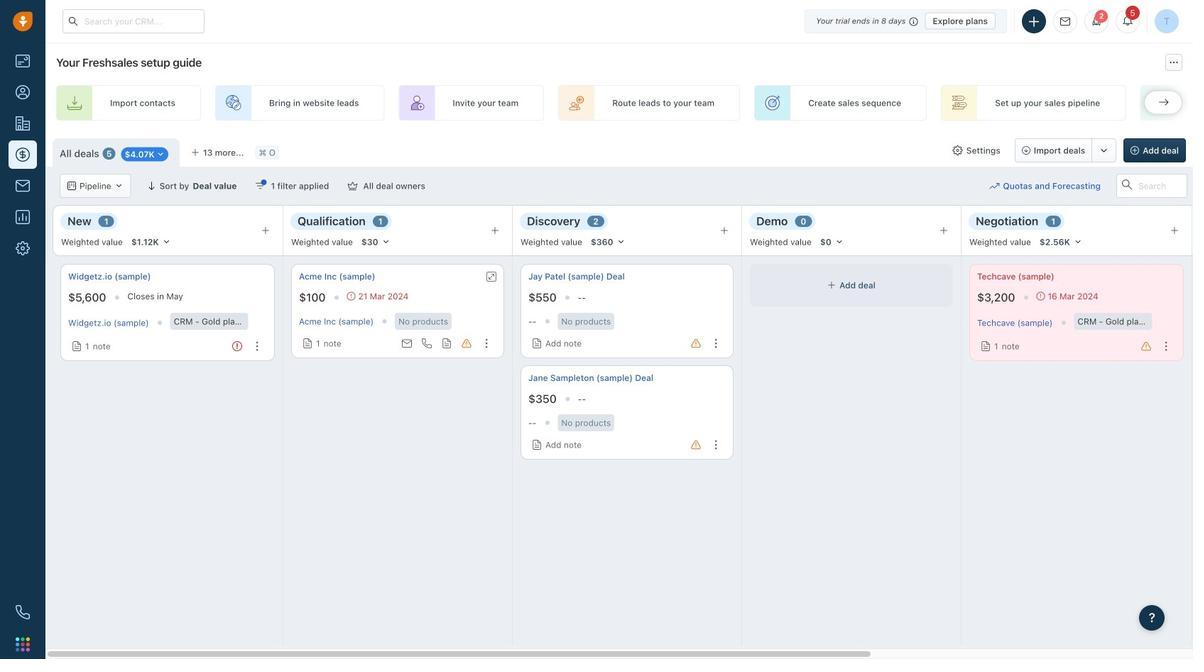 Task type: vqa. For each thing, say whether or not it's contained in the screenshot.
bottom J "ICON"
no



Task type: locate. For each thing, give the bounding box(es) containing it.
container_wx8msf4aqz5i3rn1 image
[[255, 181, 265, 191], [1037, 292, 1045, 301], [303, 339, 313, 349], [532, 339, 542, 349], [72, 342, 82, 352]]

group
[[1015, 139, 1117, 163]]

Search your CRM... text field
[[63, 9, 205, 33]]

container_wx8msf4aqz5i3rn1 image
[[953, 146, 963, 156], [348, 181, 358, 191], [990, 181, 1000, 191], [67, 182, 76, 190], [828, 281, 836, 290], [347, 292, 356, 301], [981, 342, 991, 352], [532, 440, 542, 450]]



Task type: describe. For each thing, give the bounding box(es) containing it.
freshworks switcher image
[[16, 638, 30, 652]]

send email image
[[1061, 17, 1071, 26]]

Search field
[[1117, 174, 1188, 198]]

phone element
[[9, 599, 37, 627]]

phone image
[[16, 606, 30, 620]]



